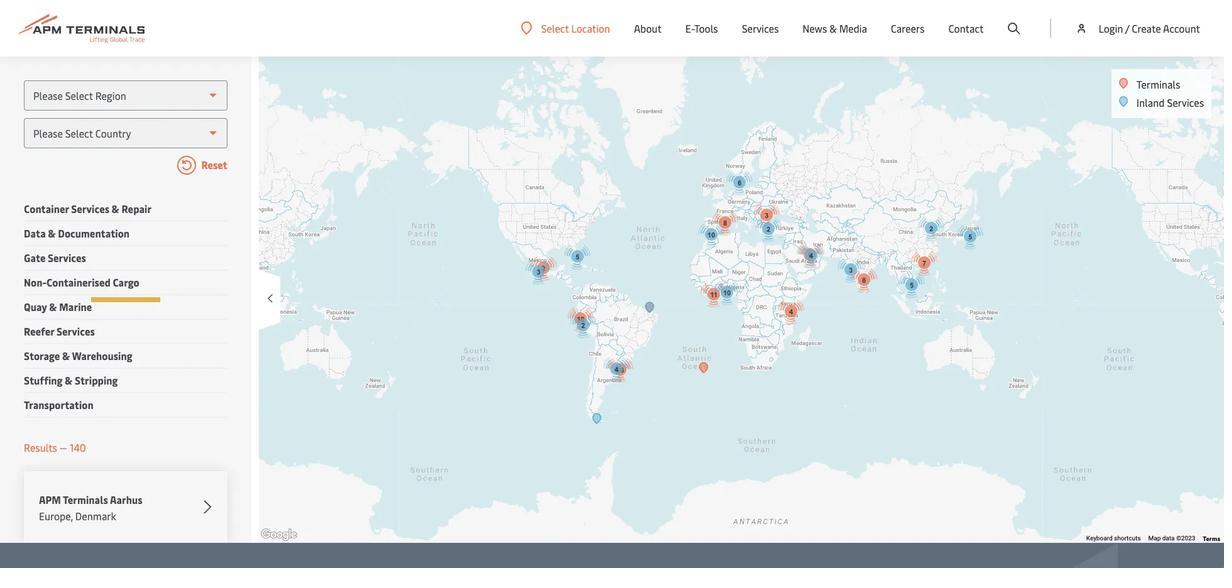 Task type: vqa. For each thing, say whether or not it's contained in the screenshot.
"Non-Containerised Cargo" at the left of the page
yes



Task type: describe. For each thing, give the bounding box(es) containing it.
quay & marine
[[24, 300, 92, 314]]

16
[[617, 367, 624, 374]]

2 horizontal spatial 5
[[969, 233, 973, 241]]

quay
[[24, 300, 47, 314]]

media
[[840, 21, 868, 35]]

non-containerised cargo
[[24, 275, 139, 289]]

account
[[1164, 21, 1201, 35]]

storage
[[24, 349, 60, 363]]

data & documentation button
[[24, 225, 130, 242]]

services for gate services
[[48, 251, 86, 265]]

5 3
[[576, 253, 853, 274]]

quay & marine button
[[24, 299, 92, 316]]

repair
[[122, 202, 152, 216]]

gate
[[24, 251, 46, 265]]

marine
[[59, 300, 92, 314]]

apm terminals aarhus europe, denmark
[[39, 493, 143, 523]]

& inside container services & repair button
[[112, 202, 119, 216]]

& for warehousing
[[62, 349, 70, 363]]

keyboard shortcuts
[[1087, 535, 1142, 542]]

0 horizontal spatial 4
[[615, 366, 619, 373]]

1 vertical spatial 6
[[809, 252, 812, 259]]

news & media
[[803, 21, 868, 35]]

transportation button
[[24, 397, 94, 414]]

contact
[[949, 21, 984, 35]]

stuffing & stripping
[[24, 373, 118, 387]]

select
[[542, 21, 569, 35]]

contact button
[[949, 0, 984, 57]]

login / create account link
[[1076, 0, 1201, 57]]

results
[[24, 441, 57, 455]]

data
[[1163, 535, 1176, 542]]

denmark
[[75, 509, 116, 523]]

tools
[[695, 21, 718, 35]]

0 vertical spatial 8
[[724, 219, 728, 227]]

stuffing & stripping button
[[24, 372, 118, 389]]

1 horizontal spatial 8
[[863, 277, 866, 284]]

careers button
[[892, 0, 925, 57]]

2 vertical spatial 5
[[910, 282, 914, 289]]

europe,
[[39, 509, 73, 523]]

aarhus
[[110, 493, 143, 507]]

0 vertical spatial terminals
[[1137, 77, 1181, 91]]

warehousing
[[72, 349, 132, 363]]

select location
[[542, 21, 611, 35]]

login
[[1099, 21, 1124, 35]]

terminals inside apm terminals aarhus europe, denmark
[[63, 493, 108, 507]]

3 inside 5 3
[[849, 267, 853, 274]]

services for container services & repair
[[71, 202, 109, 216]]

keyboard shortcuts button
[[1087, 535, 1142, 543]]

storage & warehousing
[[24, 349, 132, 363]]

apm
[[39, 493, 61, 507]]

container
[[24, 202, 69, 216]]

news & media button
[[803, 0, 868, 57]]

services button
[[742, 0, 779, 57]]

storage & warehousing button
[[24, 348, 132, 365]]

reset
[[199, 158, 228, 172]]

services for inland services
[[1168, 96, 1205, 109]]

non-containerised cargo button
[[24, 274, 139, 291]]

2 horizontal spatial 4
[[810, 252, 814, 260]]



Task type: locate. For each thing, give the bounding box(es) containing it.
3
[[765, 212, 769, 219], [849, 267, 853, 274], [537, 268, 541, 276]]

2 horizontal spatial 3
[[849, 267, 853, 274]]

0 vertical spatial 4
[[810, 252, 814, 260]]

1 vertical spatial 4
[[790, 308, 794, 316]]

7
[[923, 260, 927, 267]]

shortcuts
[[1115, 535, 1142, 542]]

& for media
[[830, 21, 837, 35]]

reefer
[[24, 324, 54, 338]]

1 horizontal spatial 3
[[765, 212, 769, 219]]

services for reefer services
[[57, 324, 95, 338]]

& inside storage & warehousing button
[[62, 349, 70, 363]]

terms
[[1204, 534, 1221, 543]]

& for marine
[[49, 300, 57, 314]]

& right 'stuffing'
[[65, 373, 73, 387]]

e-tools
[[686, 21, 718, 35]]

services right inland
[[1168, 96, 1205, 109]]

data
[[24, 226, 46, 240]]

careers
[[892, 21, 925, 35]]

5 inside 5 3
[[576, 253, 580, 261]]

& right storage
[[62, 349, 70, 363]]

non-
[[24, 275, 47, 289]]

services up documentation
[[71, 202, 109, 216]]

& inside news & media "popup button"
[[830, 21, 837, 35]]

—
[[60, 441, 67, 455]]

1 horizontal spatial 5
[[910, 282, 914, 289]]

& inside data & documentation button
[[48, 226, 56, 240]]

news
[[803, 21, 828, 35]]

/
[[1126, 21, 1130, 35]]

google image
[[258, 527, 300, 543]]

inland
[[1137, 96, 1165, 109]]

& for stripping
[[65, 373, 73, 387]]

1 vertical spatial 10
[[724, 289, 731, 297]]

reefer services button
[[24, 323, 95, 340]]

services
[[742, 21, 779, 35], [1168, 96, 1205, 109], [71, 202, 109, 216], [48, 251, 86, 265], [57, 324, 95, 338]]

11
[[711, 291, 718, 299]]

0 horizontal spatial 8
[[724, 219, 728, 227]]

0 horizontal spatial 5
[[576, 253, 580, 261]]

& right data in the top of the page
[[48, 226, 56, 240]]

1 horizontal spatial 4
[[790, 308, 794, 316]]

cargo
[[113, 275, 139, 289]]

1 vertical spatial 5
[[576, 253, 580, 261]]

5
[[969, 233, 973, 241], [576, 253, 580, 261], [910, 282, 914, 289]]

about button
[[634, 0, 662, 57]]

map
[[1149, 535, 1162, 542]]

gate services button
[[24, 250, 86, 267]]

terms link
[[1204, 534, 1221, 543]]

map region
[[238, 0, 1225, 568]]

©2023
[[1177, 535, 1196, 542]]

6
[[738, 179, 742, 187], [809, 252, 812, 259]]

& right quay
[[49, 300, 57, 314]]

& for documentation
[[48, 226, 56, 240]]

2 vertical spatial 10
[[577, 316, 585, 323]]

0 horizontal spatial 10
[[577, 316, 585, 323]]

transportation
[[24, 398, 94, 412]]

0 horizontal spatial 3
[[537, 268, 541, 276]]

location
[[572, 21, 611, 35]]

1 vertical spatial 8
[[863, 277, 866, 284]]

terminals up "denmark"
[[63, 493, 108, 507]]

& left repair
[[112, 202, 119, 216]]

2 vertical spatial 4
[[615, 366, 619, 373]]

1 horizontal spatial 6
[[809, 252, 812, 259]]

1 vertical spatial terminals
[[63, 493, 108, 507]]

10
[[708, 231, 716, 239], [724, 289, 731, 297], [577, 316, 585, 323]]

0 vertical spatial 5
[[969, 233, 973, 241]]

services down marine
[[57, 324, 95, 338]]

0 vertical spatial 6
[[738, 179, 742, 187]]

e-tools button
[[686, 0, 718, 57]]

e-
[[686, 21, 695, 35]]

container services & repair button
[[24, 201, 152, 218]]

gate services
[[24, 251, 86, 265]]

&
[[830, 21, 837, 35], [112, 202, 119, 216], [48, 226, 56, 240], [49, 300, 57, 314], [62, 349, 70, 363], [65, 373, 73, 387]]

documentation
[[58, 226, 130, 240]]

inland services
[[1137, 96, 1205, 109]]

0 horizontal spatial 6
[[738, 179, 742, 187]]

1 horizontal spatial terminals
[[1137, 77, 1181, 91]]

stuffing
[[24, 373, 63, 387]]

reset button
[[24, 156, 228, 177]]

services down data & documentation button
[[48, 251, 86, 265]]

results — 140
[[24, 441, 86, 455]]

2 horizontal spatial 10
[[724, 289, 731, 297]]

containerised
[[47, 275, 111, 289]]

services right tools
[[742, 21, 779, 35]]

data & documentation
[[24, 226, 130, 240]]

create
[[1133, 21, 1162, 35]]

& right news
[[830, 21, 837, 35]]

reefer services
[[24, 324, 95, 338]]

map data ©2023
[[1149, 535, 1196, 542]]

terminals up inland
[[1137, 77, 1181, 91]]

keyboard
[[1087, 535, 1113, 542]]

select location button
[[521, 21, 611, 35]]

container services & repair
[[24, 202, 152, 216]]

about
[[634, 21, 662, 35]]

login / create account
[[1099, 21, 1201, 35]]

2
[[930, 225, 934, 233], [767, 226, 771, 233], [542, 265, 546, 272], [582, 322, 585, 329]]

terminals
[[1137, 77, 1181, 91], [63, 493, 108, 507]]

1 horizontal spatial 10
[[708, 231, 716, 239]]

8
[[724, 219, 728, 227], [863, 277, 866, 284]]

0 horizontal spatial terminals
[[63, 493, 108, 507]]

4
[[810, 252, 814, 260], [790, 308, 794, 316], [615, 366, 619, 373]]

& inside stuffing & stripping button
[[65, 373, 73, 387]]

140
[[70, 441, 86, 455]]

stripping
[[75, 373, 118, 387]]

0 vertical spatial 10
[[708, 231, 716, 239]]

& inside the quay & marine button
[[49, 300, 57, 314]]



